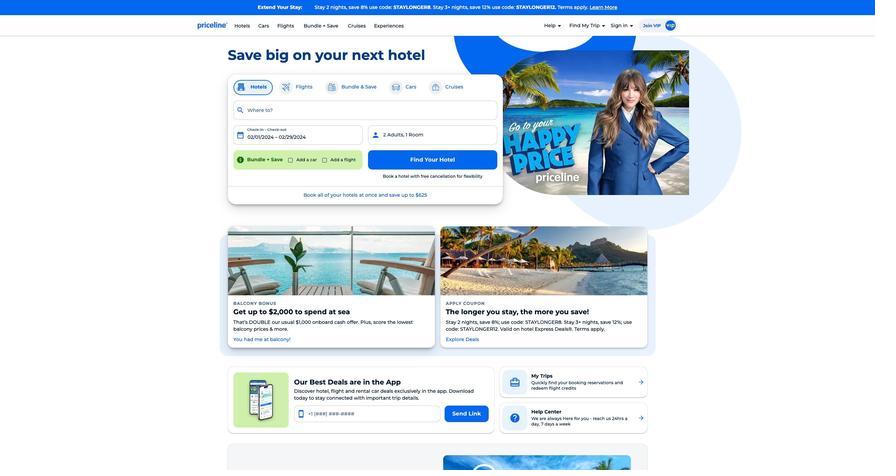 Task type: describe. For each thing, give the bounding box(es) containing it.
2 arrowright image from the top
[[638, 415, 645, 422]]

Check-in - Check-out field
[[234, 126, 363, 145]]

1 arrowright image from the top
[[638, 379, 645, 386]]

priceline.com home image
[[198, 22, 228, 29]]

traveler selection text field
[[368, 126, 498, 145]]



Task type: locate. For each thing, give the bounding box(es) containing it.
Where to? field
[[234, 101, 498, 120]]

arrowright image
[[638, 379, 645, 386], [638, 415, 645, 422]]

1 vertical spatial arrowright image
[[638, 415, 645, 422]]

None field
[[234, 101, 498, 120]]

0 vertical spatial arrowright image
[[638, 379, 645, 386]]

+1 (###) ###-#### field
[[294, 406, 441, 423]]

types of travel tab list
[[234, 80, 498, 95]]

app screenshot image
[[234, 373, 289, 428]]

vip badge icon image
[[666, 20, 676, 31]]



Task type: vqa. For each thing, say whether or not it's contained in the screenshot.
Check-in - Check-out field
yes



